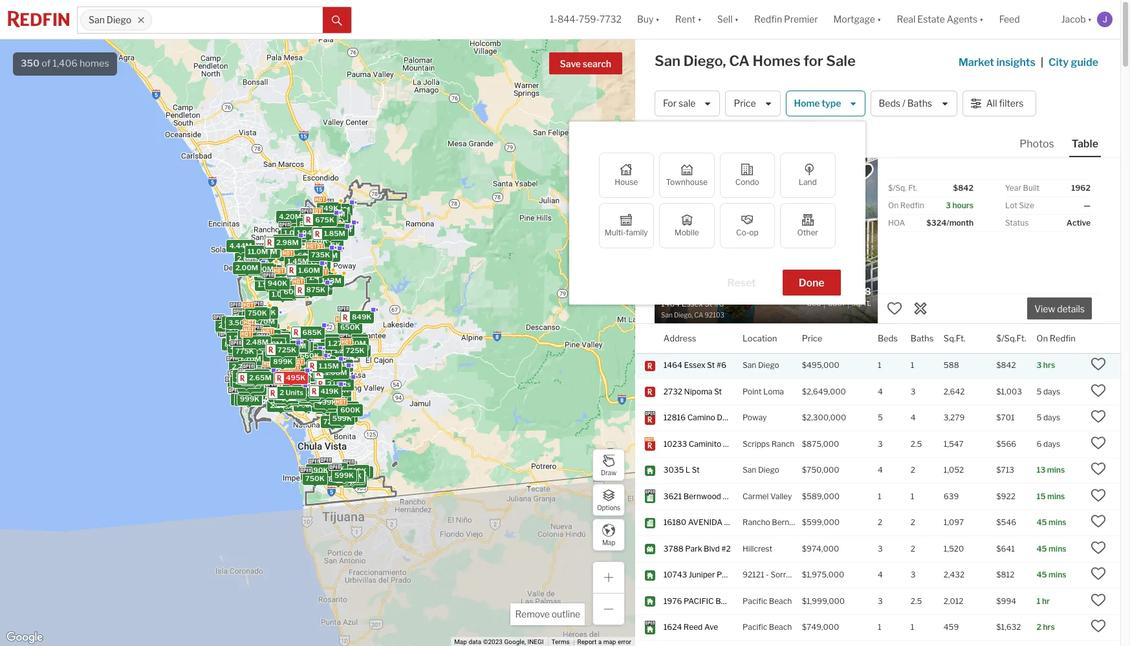 Task type: describe. For each thing, give the bounding box(es) containing it.
0 horizontal spatial on redfin
[[888, 201, 924, 210]]

2 vertical spatial 2.50m
[[273, 393, 295, 402]]

1624 reed ave link
[[664, 623, 731, 633]]

1 horizontal spatial 445k
[[301, 352, 321, 361]]

Mobile checkbox
[[659, 203, 715, 248]]

terms
[[551, 639, 570, 646]]

2 vertical spatial 675k
[[345, 477, 364, 486]]

0 vertical spatial 850k
[[316, 215, 336, 224]]

290k
[[308, 385, 328, 395]]

979k
[[318, 218, 337, 227]]

1.90m up 389k
[[311, 358, 333, 367]]

10233
[[664, 439, 687, 449]]

Condo checkbox
[[720, 153, 775, 198]]

1 horizontal spatial 845k
[[328, 475, 348, 484]]

2.65m
[[249, 373, 272, 382]]

1 horizontal spatial 500k
[[305, 252, 325, 261]]

redfin premier
[[754, 14, 818, 25]]

1 left 459
[[911, 623, 914, 632]]

$750,000
[[802, 465, 839, 475]]

1 vertical spatial park
[[717, 570, 734, 580]]

479k
[[311, 390, 330, 399]]

720k
[[323, 223, 342, 233]]

0 vertical spatial 425k
[[299, 354, 318, 363]]

previous button image
[[667, 231, 680, 244]]

1 horizontal spatial 480k
[[319, 367, 338, 376]]

1 horizontal spatial 830k
[[283, 344, 303, 353]]

639
[[944, 492, 959, 501]]

▾ for buy ▾
[[656, 14, 660, 25]]

point loma
[[743, 387, 784, 396]]

1 vertical spatial 849k
[[352, 313, 372, 322]]

carmel
[[743, 492, 769, 501]]

1 vertical spatial 500k
[[253, 372, 273, 381]]

1 horizontal spatial ft.
[[908, 183, 917, 193]]

0 vertical spatial 395k
[[270, 333, 289, 342]]

view
[[1034, 304, 1055, 315]]

1 vertical spatial 1.03m
[[308, 284, 330, 293]]

real estate agents ▾ button
[[889, 0, 991, 39]]

0 vertical spatial 2.50m
[[284, 341, 306, 350]]

2 vertical spatial 700k
[[337, 403, 356, 412]]

rancho
[[743, 518, 770, 527]]

diego for 3035 l st
[[758, 465, 779, 475]]

1 vertical spatial 850k
[[306, 371, 326, 380]]

0 vertical spatial diego
[[107, 14, 131, 25]]

of
[[42, 58, 51, 69]]

1 vertical spatial 485k
[[308, 465, 328, 474]]

295k
[[277, 396, 296, 405]]

949k up 950k
[[285, 349, 304, 358]]

1 vertical spatial 1.13m
[[324, 336, 344, 345]]

45 mins for $546
[[1037, 518, 1066, 527]]

#6
[[717, 361, 726, 370]]

0 vertical spatial price button
[[725, 91, 781, 116]]

45 mins for $641
[[1037, 544, 1066, 554]]

0 horizontal spatial 3 units
[[243, 369, 267, 378]]

9.50m
[[225, 335, 248, 344]]

redfin premier button
[[747, 0, 826, 39]]

pacific beach for $1,999,000
[[743, 596, 792, 606]]

view details
[[1034, 304, 1085, 315]]

▾ for sell ▾
[[735, 14, 739, 25]]

1 horizontal spatial 650k
[[340, 323, 360, 332]]

4.36m
[[238, 316, 261, 325]]

1 horizontal spatial 940k
[[348, 346, 368, 355]]

2.5 for 1,547
[[911, 439, 922, 449]]

1 horizontal spatial 1.15m
[[287, 372, 307, 382]]

mortgage ▾ button
[[826, 0, 889, 39]]

address
[[664, 333, 696, 343]]

premier
[[784, 14, 818, 25]]

sale
[[826, 52, 856, 69]]

1,097
[[944, 518, 964, 527]]

favorite button image
[[853, 161, 875, 183]]

carmel valley
[[743, 492, 792, 501]]

estate
[[918, 14, 945, 25]]

6.00m
[[224, 317, 247, 327]]

0 vertical spatial 2.60m
[[328, 361, 351, 370]]

terms link
[[551, 639, 570, 646]]

outline
[[552, 609, 580, 620]]

0 horizontal spatial 675k
[[272, 389, 291, 398]]

2 horizontal spatial 1.08m
[[325, 368, 347, 377]]

hoa
[[888, 218, 905, 228]]

949k up '1.99m'
[[295, 348, 315, 357]]

3788
[[664, 544, 684, 554]]

Land checkbox
[[780, 153, 835, 198]]

0 horizontal spatial 960k
[[241, 313, 261, 322]]

7732
[[600, 14, 622, 25]]

1 vertical spatial 960k
[[318, 403, 338, 412]]

real
[[897, 14, 916, 25]]

4 for $1,975,000
[[878, 570, 883, 580]]

588 for 588
[[944, 361, 959, 370]]

favorite this home image for 15 mins
[[1091, 488, 1106, 503]]

3.20m
[[233, 394, 256, 403]]

569k
[[279, 396, 299, 405]]

avenida
[[688, 518, 723, 527]]

0 vertical spatial 1.09m
[[284, 228, 306, 237]]

$/sq.ft. button
[[996, 324, 1026, 353]]

0 vertical spatial 499k
[[309, 370, 329, 380]]

350
[[21, 58, 40, 69]]

0 horizontal spatial 445k
[[277, 342, 296, 351]]

all filters
[[986, 98, 1024, 109]]

1 vertical spatial 480k
[[273, 389, 293, 398]]

beach for $749,000
[[769, 623, 792, 632]]

pacific beach for $749,000
[[743, 623, 792, 632]]

$/sq.ft.
[[996, 333, 1026, 343]]

0 vertical spatial san diego
[[89, 14, 131, 25]]

639k
[[248, 371, 267, 380]]

4 left 3,279
[[911, 413, 916, 423]]

299k
[[285, 374, 304, 383]]

st for nipoma
[[714, 387, 722, 396]]

590k
[[321, 220, 340, 229]]

sell
[[717, 14, 733, 25]]

1.85m
[[324, 229, 345, 238]]

16180 avenida venusto #38 link
[[664, 518, 778, 528]]

1.60m up 810k
[[294, 363, 315, 372]]

6
[[1037, 439, 1042, 449]]

l
[[686, 465, 690, 475]]

1 vertical spatial 1.05m
[[280, 370, 301, 379]]

location button
[[743, 324, 777, 353]]

0 vertical spatial 11.0m
[[248, 247, 268, 256]]

0 vertical spatial 735k
[[311, 250, 330, 259]]

844-
[[558, 14, 579, 25]]

775k
[[236, 347, 254, 356]]

1 vertical spatial 11.0m
[[234, 327, 255, 336]]

favorite this home image for 13 mins
[[1091, 461, 1106, 477]]

beds for beds
[[878, 333, 898, 343]]

1 horizontal spatial price
[[802, 333, 822, 343]]

0 vertical spatial 575k
[[271, 362, 290, 371]]

▾ for mortgage ▾
[[877, 14, 881, 25]]

1.60m down 625k
[[298, 266, 320, 275]]

1 vertical spatial 700k
[[297, 389, 317, 398]]

1 horizontal spatial 395k
[[304, 473, 323, 482]]

37.5m
[[228, 324, 251, 333]]

Multi-family checkbox
[[599, 203, 654, 248]]

5 days for $701
[[1037, 413, 1060, 423]]

mins for $922
[[1047, 492, 1065, 501]]

349k
[[312, 344, 332, 353]]

2,432
[[944, 570, 965, 580]]

5 ▾ from the left
[[980, 14, 984, 25]]

1 horizontal spatial 899k
[[273, 357, 293, 366]]

5 right $2,300,000 at right
[[878, 413, 883, 423]]

pacific for 1976 pacific beach dr
[[743, 596, 767, 606]]

mins for $713
[[1047, 465, 1065, 475]]

1 vertical spatial 475k
[[293, 371, 313, 380]]

days for $566
[[1043, 439, 1060, 449]]

760k
[[283, 366, 302, 375]]

1 vertical spatial 3.35m
[[237, 395, 260, 404]]

1 vertical spatial 3.30m
[[257, 270, 280, 279]]

1 horizontal spatial 550k
[[351, 468, 370, 477]]

favorite this home image for 3 hrs
[[1091, 357, 1106, 372]]

hrs for 2 hrs
[[1043, 623, 1055, 632]]

1 inside the 1 bed
[[812, 286, 817, 297]]

1 vertical spatial 995k
[[295, 400, 315, 409]]

caminito
[[689, 439, 721, 449]]

0 vertical spatial 475k
[[307, 348, 326, 357]]

2.05m
[[218, 321, 241, 330]]

#108
[[732, 492, 751, 501]]

1.44m
[[276, 377, 298, 386]]

10743 juniper park link
[[664, 570, 734, 581]]

459
[[944, 623, 959, 632]]

312k
[[299, 398, 317, 407]]

1 vertical spatial baths
[[911, 333, 934, 343]]

5 for 3,279
[[1037, 413, 1042, 423]]

843k
[[275, 394, 294, 403]]

year
[[1005, 183, 1021, 193]]

925k down 695k
[[322, 241, 341, 250]]

0 vertical spatial 700k
[[329, 214, 348, 224]]

5 for 2,642
[[1037, 387, 1042, 396]]

by
[[688, 166, 697, 173]]

photo of 1464 essex st #6, san diego, ca 92103 image
[[655, 158, 878, 323]]

0 vertical spatial 490k
[[277, 393, 297, 402]]

options button
[[593, 484, 625, 516]]

0 horizontal spatial 2.60m
[[277, 394, 299, 403]]

1 bed
[[807, 286, 821, 308]]

685k
[[302, 328, 322, 337]]

1 vertical spatial 429k
[[314, 387, 333, 396]]

scripps ranch
[[743, 439, 795, 449]]

0 horizontal spatial 495k
[[242, 371, 262, 380]]

beds button
[[878, 324, 898, 353]]

1 vertical spatial 939k
[[314, 401, 334, 410]]

mortgage ▾ button
[[834, 0, 881, 39]]

0 horizontal spatial 1.79m
[[270, 369, 291, 378]]

1.90m up 990k
[[245, 312, 267, 321]]

1 vertical spatial 1.09m
[[272, 290, 293, 299]]

949k up 312k
[[294, 387, 313, 397]]

bernwood
[[684, 492, 721, 501]]

0 vertical spatial 429k
[[300, 367, 319, 376]]

0 vertical spatial 1.15m
[[260, 332, 280, 341]]

1 down beds button
[[878, 361, 881, 370]]

2 horizontal spatial redfin
[[1050, 333, 1076, 343]]

3.45m
[[232, 323, 255, 332]]

san diego for 3035 l st
[[743, 465, 779, 475]]

10233 caminito surabaya link
[[664, 439, 757, 450]]

2,012
[[944, 596, 964, 606]]

1 vertical spatial 3 units
[[275, 395, 299, 404]]

0 vertical spatial 485k
[[275, 394, 295, 403]]

1 horizontal spatial $842
[[996, 361, 1016, 370]]

10743
[[664, 570, 687, 580]]

|
[[1041, 56, 1043, 69]]

810k
[[297, 375, 315, 384]]

2.25m
[[270, 401, 292, 410]]

1.60m up 1.88m
[[235, 372, 257, 381]]

419k
[[321, 387, 339, 396]]

1 horizontal spatial 4.00m
[[265, 374, 288, 383]]

1.95m
[[276, 236, 297, 245]]

1 vertical spatial 499k
[[317, 398, 337, 407]]

0 vertical spatial 940k
[[268, 279, 287, 288]]

favorite this home image for 1 hr
[[1091, 592, 1106, 608]]

1 vertical spatial 2.50m
[[233, 377, 256, 386]]

4.44m
[[229, 241, 252, 250]]

House checkbox
[[599, 153, 654, 198]]

0 vertical spatial $842
[[953, 183, 974, 193]]

mins for $546
[[1049, 518, 1066, 527]]

point
[[743, 387, 762, 396]]

1 vertical spatial 490k
[[309, 466, 328, 475]]

1.98m
[[258, 280, 279, 289]]

275k
[[316, 469, 335, 478]]

0 horizontal spatial 650k
[[293, 395, 313, 404]]

▾ for jacob ▾
[[1088, 14, 1092, 25]]

1 left the "639"
[[911, 492, 914, 501]]

Co-op checkbox
[[720, 203, 775, 248]]

family
[[626, 228, 648, 237]]

0 horizontal spatial 5.50m
[[235, 309, 257, 318]]

45 for $546
[[1037, 518, 1047, 527]]

san up point
[[743, 361, 756, 370]]

camino
[[687, 413, 715, 423]]

2,642
[[944, 387, 965, 396]]

1 horizontal spatial on redfin
[[1037, 333, 1076, 343]]

925k down 625k
[[291, 278, 310, 287]]

0 horizontal spatial 845k
[[288, 342, 308, 352]]



Task type: vqa. For each thing, say whether or not it's contained in the screenshot.
the this within for informational purposes only. redfin does not endorse or guarantee this information. we'll use your responses to show you available programs on other homes. you can remove the information anytime by clearing your responses.
no



Task type: locate. For each thing, give the bounding box(es) containing it.
1.67m
[[225, 338, 246, 347]]

425k down '669k' in the bottom left of the page
[[314, 388, 333, 397]]

redfin left 'premier'
[[754, 14, 782, 25]]

days down 3 hrs
[[1043, 387, 1060, 396]]

redfin down the view details
[[1050, 333, 1076, 343]]

beach for $1,999,000
[[769, 596, 792, 606]]

645k
[[266, 360, 285, 370]]

45 mins right $641
[[1037, 544, 1066, 554]]

3 favorite this home image from the top
[[1091, 461, 1106, 477]]

days for $1,003
[[1043, 387, 1060, 396]]

0 vertical spatial 3.35m
[[255, 247, 277, 256]]

▾ right sell
[[735, 14, 739, 25]]

0 horizontal spatial 830k
[[231, 345, 251, 354]]

pacific beach down '-'
[[743, 596, 792, 606]]

1 vertical spatial price
[[802, 333, 822, 343]]

2 pacific beach from the top
[[743, 623, 792, 632]]

1 horizontal spatial on
[[1037, 333, 1048, 343]]

450k
[[276, 394, 296, 403]]

mins for $812
[[1049, 570, 1066, 580]]

735k down 868k
[[330, 396, 349, 405]]

sell ▾ button
[[709, 0, 747, 39]]

1 vertical spatial map
[[454, 639, 467, 646]]

draw button
[[593, 449, 625, 481]]

3 inside listed by redfin 3 hrs ago 3d walkthrough
[[724, 166, 728, 173]]

4 for $2,649,000
[[878, 387, 883, 396]]

map inside button
[[602, 539, 615, 546]]

san diego for 1464 essex st #6
[[743, 361, 779, 370]]

400k up 660k
[[291, 340, 310, 349]]

1.13m right 685k
[[324, 336, 344, 345]]

5 down 3 hrs
[[1037, 387, 1042, 396]]

1.13m down 1.31m on the left top
[[321, 276, 341, 285]]

$599,000
[[802, 518, 840, 527]]

buy ▾ button
[[629, 0, 667, 39]]

$994
[[996, 596, 1016, 606]]

1.70m
[[254, 317, 275, 326], [240, 355, 261, 364], [289, 375, 310, 384], [248, 383, 269, 392]]

1 horizontal spatial 1.08m
[[295, 274, 317, 283]]

mins down 15 mins
[[1049, 518, 1066, 527]]

0 horizontal spatial redfin
[[754, 14, 782, 25]]

1 vertical spatial pacific
[[743, 623, 767, 632]]

5 days
[[1037, 387, 1060, 396], [1037, 413, 1060, 423]]

0 vertical spatial 3.30m
[[259, 250, 282, 259]]

baths inside button
[[907, 98, 932, 109]]

1 vertical spatial 400k
[[291, 340, 310, 349]]

620k up "299k"
[[291, 364, 311, 373]]

heading
[[661, 286, 766, 320]]

mins up hr
[[1049, 570, 1066, 580]]

favorite this home image for $812
[[1091, 566, 1106, 582]]

869k down 330k
[[310, 385, 330, 394]]

4 down beds button
[[878, 387, 883, 396]]

1 pacific beach from the top
[[743, 596, 792, 606]]

0 vertical spatial 5.50m
[[280, 232, 303, 241]]

on redfin down the view details
[[1037, 333, 1076, 343]]

0 vertical spatial 1.05m
[[290, 350, 312, 359]]

on redfin
[[888, 201, 924, 210], [1037, 333, 1076, 343]]

1 inside 1 bath
[[834, 286, 839, 297]]

588 up sq.
[[852, 286, 871, 297]]

baths right /
[[907, 98, 932, 109]]

on inside button
[[1037, 333, 1048, 343]]

0 vertical spatial 4.00m
[[265, 374, 288, 383]]

425k up '1.99m'
[[299, 354, 318, 363]]

575k
[[271, 362, 290, 371], [343, 471, 362, 481]]

favorite button checkbox
[[853, 161, 875, 183]]

#38
[[763, 518, 778, 527]]

2.5 for 2,012
[[911, 596, 922, 606]]

1.09m up 2.98m
[[284, 228, 306, 237]]

google image
[[3, 629, 46, 646]]

0 vertical spatial pacific
[[743, 596, 767, 606]]

2 ▾ from the left
[[698, 14, 702, 25]]

0 horizontal spatial 490k
[[277, 393, 297, 402]]

0 horizontal spatial 550k
[[320, 392, 339, 401]]

45 down 15
[[1037, 518, 1047, 527]]

essex
[[684, 361, 705, 370]]

san diego left the remove san diego "icon"
[[89, 14, 131, 25]]

1 vertical spatial 4.00m
[[230, 383, 253, 392]]

0 horizontal spatial 899k
[[242, 263, 262, 272]]

1 vertical spatial $842
[[996, 361, 1016, 370]]

location
[[743, 333, 777, 343]]

5 days down 3 hrs
[[1037, 387, 1060, 396]]

2 pacific from the top
[[743, 623, 767, 632]]

12816 camino del valle link
[[664, 413, 748, 424]]

valle
[[731, 413, 748, 423]]

3035
[[664, 465, 684, 475]]

bernardo
[[772, 518, 806, 527]]

reset
[[727, 277, 756, 289]]

1 vertical spatial price button
[[802, 324, 822, 353]]

▾ right mortgage
[[877, 14, 881, 25]]

beach down 'sorrento'
[[769, 596, 792, 606]]

next button image
[[853, 231, 866, 244]]

st for l
[[692, 465, 700, 475]]

map down options
[[602, 539, 615, 546]]

1 beach from the top
[[769, 596, 792, 606]]

price up $495,000
[[802, 333, 822, 343]]

0 vertical spatial 939k
[[316, 367, 335, 376]]

0 vertical spatial 45
[[1037, 518, 1047, 527]]

2.30m
[[329, 225, 352, 234]]

1 horizontal spatial price button
[[802, 324, 822, 353]]

st for essex
[[707, 361, 715, 370]]

395k up 350k
[[270, 333, 289, 342]]

submit search image
[[332, 15, 342, 26]]

dialog containing reset
[[569, 122, 865, 305]]

845k down 765k
[[328, 475, 348, 484]]

899k down 350k
[[273, 357, 293, 366]]

1 vertical spatial st
[[714, 387, 722, 396]]

hrs for 3 hrs
[[1043, 361, 1055, 370]]

favorite this home image for $1,632
[[1091, 619, 1106, 634]]

2 45 from the top
[[1037, 544, 1047, 554]]

table button
[[1069, 137, 1101, 157]]

price button
[[725, 91, 781, 116], [802, 324, 822, 353]]

0 vertical spatial 960k
[[241, 313, 261, 322]]

1 45 from the top
[[1037, 518, 1047, 527]]

baths down x-out this home icon
[[911, 333, 934, 343]]

12816
[[664, 413, 686, 423]]

map for map
[[602, 539, 615, 546]]

898k
[[299, 220, 319, 229]]

done button
[[783, 270, 841, 296]]

2.15m
[[241, 379, 262, 388]]

1 vertical spatial 425k
[[314, 388, 333, 397]]

beds
[[879, 98, 901, 109], [878, 333, 898, 343]]

875k
[[306, 285, 325, 295], [307, 370, 326, 379], [277, 376, 297, 385]]

1 horizontal spatial 2.60m
[[328, 361, 351, 370]]

favorite this home image
[[887, 301, 902, 316], [1091, 383, 1106, 398], [1091, 409, 1106, 425], [1091, 540, 1106, 556], [1091, 566, 1106, 582], [1091, 619, 1106, 634]]

490k
[[277, 393, 297, 402], [309, 466, 328, 475]]

960k up the "3.45m"
[[241, 313, 261, 322]]

1 vertical spatial 45
[[1037, 544, 1047, 554]]

$324/month
[[926, 218, 974, 228]]

3788 park blvd #2
[[664, 544, 731, 554]]

1 pacific from the top
[[743, 596, 767, 606]]

remove san diego image
[[137, 16, 145, 24]]

$495,000
[[802, 361, 840, 370]]

2 vertical spatial diego
[[758, 465, 779, 475]]

▾ for rent ▾
[[698, 14, 702, 25]]

1 horizontal spatial 495k
[[286, 373, 306, 382]]

home
[[794, 98, 820, 109]]

san diego down scripps
[[743, 465, 779, 475]]

san up carmel
[[743, 465, 756, 475]]

2 45 mins from the top
[[1037, 544, 1066, 554]]

389k
[[311, 369, 331, 378]]

redfin down $/sq. ft.
[[900, 201, 924, 210]]

2 hrs from the top
[[1043, 623, 1055, 632]]

for sale
[[663, 98, 696, 109]]

500k up 3.70m
[[253, 372, 273, 381]]

mins right '13' on the bottom right of the page
[[1047, 465, 1065, 475]]

favorite this home image for $701
[[1091, 409, 1106, 425]]

0 horizontal spatial 620k
[[268, 335, 287, 344]]

st right nipoma
[[714, 387, 722, 396]]

4.50m
[[234, 340, 257, 349]]

45 mins
[[1037, 518, 1066, 527], [1037, 544, 1066, 554], [1037, 570, 1066, 580]]

option group inside 'dialog'
[[599, 153, 835, 248]]

1 vertical spatial on redfin
[[1037, 333, 1076, 343]]

16180
[[664, 518, 686, 527]]

pacific right beach
[[743, 596, 767, 606]]

45 up 1 hr
[[1037, 570, 1047, 580]]

1.60m down 2.98m
[[292, 251, 314, 260]]

on up 3 hrs
[[1037, 333, 1048, 343]]

pacific beach
[[743, 596, 792, 606], [743, 623, 792, 632]]

0 vertical spatial 675k
[[315, 215, 334, 224]]

5 days up 6 days
[[1037, 413, 1060, 423]]

valley
[[770, 492, 792, 501]]

days
[[1043, 387, 1060, 396], [1043, 413, 1060, 423], [1043, 439, 1060, 449]]

2 days from the top
[[1043, 413, 1060, 423]]

mins for $641
[[1049, 544, 1066, 554]]

redfin
[[754, 14, 782, 25], [900, 201, 924, 210], [1050, 333, 1076, 343]]

1 vertical spatial pacific beach
[[743, 623, 792, 632]]

4 for $750,000
[[878, 465, 883, 475]]

0 horizontal spatial on
[[888, 201, 899, 210]]

rent ▾
[[675, 14, 702, 25]]

0 vertical spatial 650k
[[340, 323, 360, 332]]

1.08m
[[295, 274, 317, 283], [257, 344, 278, 353], [325, 368, 347, 377]]

3 45 from the top
[[1037, 570, 1047, 580]]

$842 up the hours
[[953, 183, 974, 193]]

1,406
[[53, 58, 78, 69]]

0 vertical spatial 400k
[[285, 279, 305, 288]]

1 horizontal spatial 5.50m
[[280, 232, 303, 241]]

550k right 770k
[[351, 468, 370, 477]]

1 ▾ from the left
[[656, 14, 660, 25]]

869k
[[308, 280, 328, 289], [310, 385, 330, 394]]

45 right $641
[[1037, 544, 1047, 554]]

4 ▾ from the left
[[877, 14, 881, 25]]

diego for 1464 essex st #6
[[758, 361, 779, 370]]

3.35m up 589k
[[255, 247, 277, 256]]

baths button
[[911, 324, 934, 353]]

0 vertical spatial 620k
[[268, 335, 287, 344]]

940k down 325k
[[268, 279, 287, 288]]

reed
[[684, 623, 703, 632]]

2 5 days from the top
[[1037, 413, 1060, 423]]

market insights | city guide
[[959, 56, 1098, 69]]

pacific for 1624 reed ave
[[743, 623, 767, 632]]

$713
[[996, 465, 1014, 475]]

1 vertical spatial 2.60m
[[277, 394, 299, 403]]

92121
[[743, 570, 764, 580]]

750k
[[299, 273, 318, 282], [248, 309, 267, 318], [291, 396, 311, 405], [305, 474, 325, 483]]

1976
[[664, 596, 682, 606]]

price inside button
[[734, 98, 756, 109]]

1 vertical spatial on
[[1037, 333, 1048, 343]]

pacific down dr
[[743, 623, 767, 632]]

45 mins down 15 mins
[[1037, 518, 1066, 527]]

1 vertical spatial 620k
[[291, 364, 311, 373]]

days right 6
[[1043, 439, 1060, 449]]

diego down scripps ranch
[[758, 465, 779, 475]]

option group
[[599, 153, 835, 248]]

3.30m up 1.98m
[[257, 270, 280, 279]]

845k down 685k
[[288, 342, 308, 352]]

899k up 1.98m
[[242, 263, 262, 272]]

1.09m down 920k
[[272, 290, 293, 299]]

favorite this home image
[[1091, 357, 1106, 372], [1091, 435, 1106, 451], [1091, 461, 1106, 477], [1091, 488, 1106, 503], [1091, 514, 1106, 529], [1091, 592, 1106, 608]]

588 up 2,642
[[944, 361, 959, 370]]

other
[[797, 228, 818, 237]]

1 favorite this home image from the top
[[1091, 357, 1106, 372]]

1-
[[550, 14, 558, 25]]

beach left $749,000
[[769, 623, 792, 632]]

550k down '669k' in the bottom left of the page
[[320, 392, 339, 401]]

hrs down on redfin button
[[1043, 361, 1055, 370]]

st left #6 on the bottom right
[[707, 361, 715, 370]]

5 days for $1,003
[[1037, 387, 1060, 396]]

395k left 770k
[[304, 473, 323, 482]]

1 horizontal spatial map
[[602, 539, 615, 546]]

1 vertical spatial 575k
[[343, 471, 362, 481]]

4 right $750,000
[[878, 465, 883, 475]]

0 vertical spatial 1.13m
[[321, 276, 341, 285]]

pacific beach down dr
[[743, 623, 792, 632]]

favorite this home image for 45 mins
[[1091, 514, 1106, 529]]

beds inside "beds / baths" button
[[879, 98, 901, 109]]

1 vertical spatial beds
[[878, 333, 898, 343]]

575k up 740k
[[271, 362, 290, 371]]

2.10m
[[271, 389, 292, 398]]

0 vertical spatial 3 units
[[243, 369, 267, 378]]

favorite this home image for 6 days
[[1091, 435, 1106, 451]]

2.98m
[[276, 238, 299, 247]]

None search field
[[152, 7, 323, 33]]

1 5 days from the top
[[1037, 387, 1060, 396]]

365k
[[298, 389, 317, 399]]

▾ right rent
[[698, 14, 702, 25]]

2 vertical spatial redfin
[[1050, 333, 1076, 343]]

price button down the san diego, ca homes for sale
[[725, 91, 781, 116]]

2 vertical spatial 45
[[1037, 570, 1047, 580]]

2 vertical spatial 45 mins
[[1037, 570, 1066, 580]]

diego
[[107, 14, 131, 25], [758, 361, 779, 370], [758, 465, 779, 475]]

45 for $641
[[1037, 544, 1047, 554]]

▾ right agents
[[980, 14, 984, 25]]

1.90m down 2.20m
[[232, 355, 253, 364]]

rent ▾ button
[[667, 0, 709, 39]]

395k
[[270, 333, 289, 342], [304, 473, 323, 482]]

x-out this home image
[[913, 301, 928, 316]]

multi-family
[[605, 228, 648, 237]]

mins right $641
[[1049, 544, 1066, 554]]

1 vertical spatial beach
[[769, 623, 792, 632]]

3 days from the top
[[1043, 439, 1060, 449]]

2 beach from the top
[[769, 623, 792, 632]]

1 45 mins from the top
[[1037, 518, 1066, 527]]

1 vertical spatial 650k
[[293, 395, 313, 404]]

400k down 625k
[[285, 279, 305, 288]]

1 left hr
[[1037, 596, 1040, 606]]

3,279
[[944, 413, 965, 423]]

status
[[1005, 218, 1029, 228]]

table
[[1072, 138, 1098, 150]]

1 2.5 from the top
[[911, 439, 922, 449]]

favorite this home image for $1,003
[[1091, 383, 1106, 398]]

listed
[[663, 166, 687, 173]]

504k
[[255, 350, 275, 359]]

map for map data ©2023 google, inegi
[[454, 639, 467, 646]]

option group containing house
[[599, 153, 835, 248]]

1 horizontal spatial redfin
[[900, 201, 924, 210]]

hrs down hr
[[1043, 623, 1055, 632]]

0 vertical spatial map
[[602, 539, 615, 546]]

$701
[[996, 413, 1015, 423]]

walkthrough
[[673, 180, 726, 188]]

6 ▾ from the left
[[1088, 14, 1092, 25]]

san diego, ca homes for sale
[[655, 52, 856, 69]]

2.80m
[[235, 377, 258, 386]]

0 vertical spatial 995k
[[314, 366, 333, 375]]

5 up 6
[[1037, 413, 1042, 423]]

1 vertical spatial days
[[1043, 413, 1060, 423]]

1 right $589,000
[[878, 492, 881, 501]]

san diego up the point loma
[[743, 361, 779, 370]]

925k down 419k
[[319, 396, 338, 405]]

0 vertical spatial beds
[[879, 98, 901, 109]]

map region
[[0, 2, 660, 646]]

Townhouse checkbox
[[659, 153, 715, 198]]

330k
[[311, 374, 330, 383]]

on up hoa
[[888, 201, 899, 210]]

700k
[[329, 214, 348, 224], [297, 389, 317, 398], [337, 403, 356, 412]]

849k
[[292, 282, 312, 291], [352, 313, 372, 322], [286, 400, 306, 409]]

favorite this home image for $641
[[1091, 540, 1106, 556]]

2.48m
[[246, 338, 268, 347]]

2 2.5 from the top
[[911, 596, 922, 606]]

2 horizontal spatial 1.15m
[[319, 361, 339, 370]]

1 vertical spatial 1.08m
[[257, 344, 278, 353]]

1 vertical spatial 5 days
[[1037, 413, 1060, 423]]

0 horizontal spatial map
[[454, 639, 467, 646]]

588 for 588 sq. ft.
[[852, 286, 871, 297]]

san up homes
[[89, 14, 105, 25]]

6 favorite this home image from the top
[[1091, 592, 1106, 608]]

695k
[[318, 231, 338, 240]]

350k
[[266, 347, 286, 356]]

2 hrs
[[1037, 623, 1055, 632]]

4 favorite this home image from the top
[[1091, 488, 1106, 503]]

0 vertical spatial 869k
[[308, 280, 328, 289]]

1 right $749,000
[[878, 623, 881, 632]]

1 horizontal spatial 588
[[944, 361, 959, 370]]

0 vertical spatial 5 days
[[1037, 387, 1060, 396]]

2 vertical spatial 1.03m
[[256, 331, 278, 340]]

0 vertical spatial 550k
[[320, 392, 339, 401]]

1.07m
[[324, 209, 345, 218]]

sq.ft. button
[[944, 324, 966, 353]]

1 horizontal spatial 960k
[[318, 403, 338, 412]]

beds for beds / baths
[[879, 98, 901, 109]]

735k down 996k
[[311, 250, 330, 259]]

0 horizontal spatial 485k
[[275, 394, 295, 403]]

3.30m
[[259, 250, 282, 259], [257, 270, 280, 279]]

45 mins up hr
[[1037, 570, 1066, 580]]

2 favorite this home image from the top
[[1091, 435, 1106, 451]]

2.75m
[[233, 339, 255, 348], [301, 359, 323, 368], [232, 362, 254, 371]]

Other checkbox
[[780, 203, 835, 248]]

0 vertical spatial on redfin
[[888, 201, 924, 210]]

2.5 left 1,547 at bottom right
[[911, 439, 922, 449]]

45 for $812
[[1037, 570, 1047, 580]]

days for $701
[[1043, 413, 1060, 423]]

diego left the remove san diego "icon"
[[107, 14, 131, 25]]

925k up '669k' in the bottom left of the page
[[325, 363, 344, 372]]

1 days from the top
[[1043, 387, 1060, 396]]

5 favorite this home image from the top
[[1091, 514, 1106, 529]]

1 up bed
[[812, 286, 817, 297]]

1.31m
[[318, 251, 338, 260]]

user photo image
[[1097, 12, 1113, 27]]

1 down the baths button
[[911, 361, 914, 370]]

3 ▾ from the left
[[735, 14, 739, 25]]

699k
[[326, 216, 346, 225], [265, 362, 284, 371], [325, 411, 344, 420], [343, 473, 362, 482]]

0 vertical spatial pacific beach
[[743, 596, 792, 606]]

3 45 mins from the top
[[1037, 570, 1066, 580]]

on redfin down $/sq. ft.
[[888, 201, 924, 210]]

rent ▾ button
[[675, 0, 702, 39]]

$842 up $1,003
[[996, 361, 1016, 370]]

0 horizontal spatial 575k
[[271, 362, 290, 371]]

2 vertical spatial 849k
[[286, 400, 306, 409]]

2732 nipoma st link
[[664, 387, 731, 397]]

45 mins for $812
[[1037, 570, 1066, 580]]

0 horizontal spatial 500k
[[253, 372, 273, 381]]

dialog
[[569, 122, 865, 305]]

pacific
[[684, 596, 714, 606]]

0 vertical spatial 1.79m
[[311, 276, 332, 285]]

san left diego,
[[655, 52, 681, 69]]

325k
[[260, 267, 279, 276]]

ft. inside 588 sq. ft.
[[864, 298, 871, 308]]

8.57m
[[225, 340, 247, 349]]

1 hrs from the top
[[1043, 361, 1055, 370]]

0 horizontal spatial park
[[685, 544, 702, 554]]



